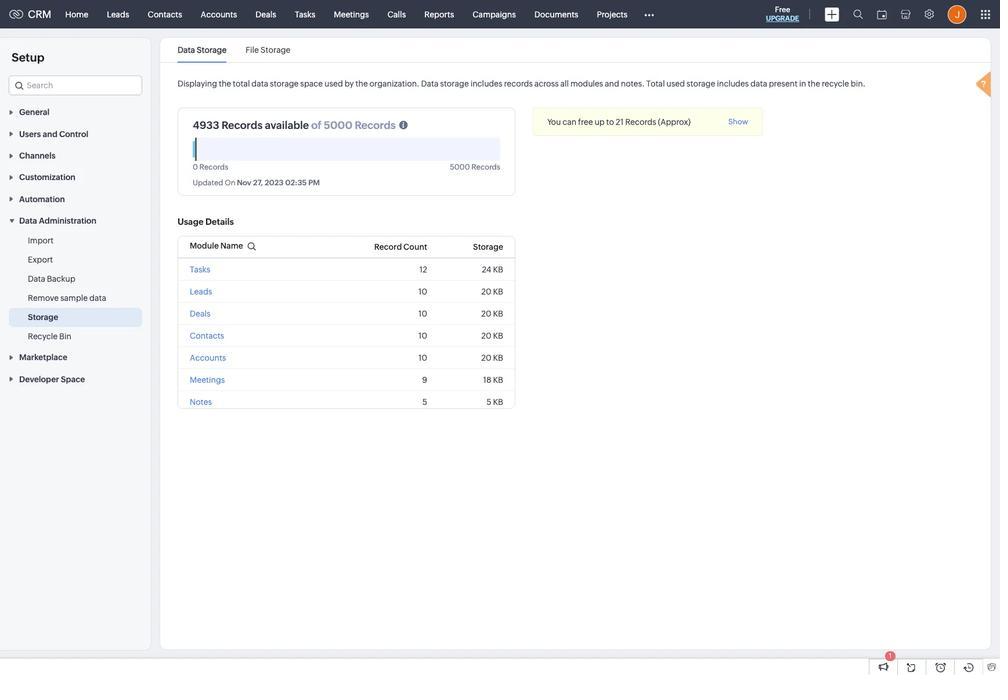 Task type: vqa. For each thing, say whether or not it's contained in the screenshot.
the bottommost The And
yes



Task type: locate. For each thing, give the bounding box(es) containing it.
1 vertical spatial deals
[[190, 309, 211, 318]]

kb for accounts
[[493, 353, 504, 362]]

0 vertical spatial tasks
[[295, 10, 316, 19]]

meetings link
[[325, 0, 379, 28]]

the
[[219, 79, 231, 88], [356, 79, 368, 88], [809, 79, 821, 88]]

1 vertical spatial tasks
[[190, 265, 211, 274]]

data inside region
[[90, 293, 106, 303]]

data inside dropdown button
[[19, 216, 37, 225]]

used
[[325, 79, 343, 88], [667, 79, 686, 88]]

6 kb from the top
[[493, 375, 504, 384]]

3 kb from the top
[[493, 309, 504, 318]]

5 down the 9
[[423, 397, 428, 407]]

0 vertical spatial accounts
[[201, 10, 237, 19]]

1 20 kb from the top
[[482, 287, 504, 296]]

10 for leads
[[419, 287, 428, 296]]

used right total at the top right of page
[[667, 79, 686, 88]]

meetings up notes at bottom
[[190, 375, 225, 384]]

0 vertical spatial meetings
[[334, 10, 369, 19]]

1 vertical spatial and
[[43, 129, 57, 139]]

calls
[[388, 10, 406, 19]]

the right by
[[356, 79, 368, 88]]

0 horizontal spatial the
[[219, 79, 231, 88]]

leads right home link
[[107, 10, 129, 19]]

2 horizontal spatial storage
[[687, 79, 716, 88]]

kb for meetings
[[493, 375, 504, 384]]

developer space button
[[0, 368, 151, 390]]

tasks down module
[[190, 265, 211, 274]]

to
[[607, 117, 615, 127]]

data up import link
[[19, 216, 37, 225]]

1 horizontal spatial 5000
[[450, 163, 470, 171]]

10
[[419, 287, 428, 296], [419, 309, 428, 318], [419, 331, 428, 340], [419, 353, 428, 362]]

export
[[28, 255, 53, 264]]

control
[[59, 129, 88, 139]]

3 the from the left
[[809, 79, 821, 88]]

accounts inside accounts 'link'
[[201, 10, 237, 19]]

includes
[[471, 79, 503, 88], [718, 79, 750, 88]]

2 kb from the top
[[493, 287, 504, 296]]

accounts
[[201, 10, 237, 19], [190, 353, 226, 362]]

records
[[505, 79, 533, 88]]

displaying
[[178, 79, 217, 88]]

2 20 kb from the top
[[482, 309, 504, 318]]

0 vertical spatial 5000
[[324, 119, 353, 131]]

0 horizontal spatial leads
[[107, 10, 129, 19]]

2 horizontal spatial the
[[809, 79, 821, 88]]

3 20 kb from the top
[[482, 331, 504, 340]]

7 kb from the top
[[493, 397, 504, 407]]

3 20 from the top
[[482, 331, 492, 340]]

20 for leads
[[482, 287, 492, 296]]

None field
[[9, 76, 142, 95]]

file
[[246, 45, 259, 55]]

1
[[890, 652, 892, 659]]

data right organization.
[[421, 79, 439, 88]]

1 vertical spatial meetings
[[190, 375, 225, 384]]

4 10 from the top
[[419, 353, 428, 362]]

0 vertical spatial contacts
[[148, 10, 182, 19]]

1 horizontal spatial storage
[[441, 79, 469, 88]]

3 10 from the top
[[419, 331, 428, 340]]

2 the from the left
[[356, 79, 368, 88]]

data right total
[[252, 79, 269, 88]]

leads
[[107, 10, 129, 19], [190, 287, 212, 296]]

0 horizontal spatial storage
[[270, 79, 299, 88]]

0 vertical spatial deals
[[256, 10, 276, 19]]

name
[[221, 241, 243, 250]]

data left present
[[751, 79, 768, 88]]

5 down 18
[[487, 397, 492, 407]]

reports
[[425, 10, 454, 19]]

recycle bin link
[[28, 331, 71, 342]]

0 horizontal spatial used
[[325, 79, 343, 88]]

and right users on the top
[[43, 129, 57, 139]]

includes up show
[[718, 79, 750, 88]]

meetings left calls
[[334, 10, 369, 19]]

data
[[252, 79, 269, 88], [751, 79, 768, 88], [90, 293, 106, 303]]

1 horizontal spatial and
[[605, 79, 620, 88]]

1 horizontal spatial meetings
[[334, 10, 369, 19]]

1 10 from the top
[[419, 287, 428, 296]]

data for data administration
[[19, 216, 37, 225]]

accounts up data storage
[[201, 10, 237, 19]]

1 horizontal spatial the
[[356, 79, 368, 88]]

1 horizontal spatial contacts
[[190, 331, 224, 340]]

1 20 from the top
[[482, 287, 492, 296]]

free
[[776, 5, 791, 14]]

0 horizontal spatial data
[[90, 293, 106, 303]]

1 horizontal spatial tasks
[[295, 10, 316, 19]]

show
[[729, 117, 749, 126]]

1 5 from the left
[[423, 397, 428, 407]]

kb for contacts
[[493, 331, 504, 340]]

2023
[[265, 178, 284, 187]]

backup
[[47, 274, 75, 284]]

displaying the total data storage space used by the organization. data storage includes records across all modules  and notes. total used storage includes data present in the recycle bin.
[[178, 79, 866, 88]]

marketplace button
[[0, 346, 151, 368]]

module
[[190, 241, 219, 250]]

automation
[[19, 194, 65, 204]]

1 horizontal spatial includes
[[718, 79, 750, 88]]

0 horizontal spatial includes
[[471, 79, 503, 88]]

across
[[535, 79, 559, 88]]

modules
[[571, 79, 604, 88]]

20 for deals
[[482, 309, 492, 318]]

reports link
[[416, 0, 464, 28]]

4 kb from the top
[[493, 331, 504, 340]]

data
[[178, 45, 195, 55], [421, 79, 439, 88], [19, 216, 37, 225], [28, 274, 45, 284]]

bin.
[[852, 79, 866, 88]]

file storage link
[[246, 45, 291, 55]]

5 for 5
[[423, 397, 428, 407]]

1 horizontal spatial 5
[[487, 397, 492, 407]]

used left by
[[325, 79, 343, 88]]

1 storage from the left
[[270, 79, 299, 88]]

5 for 5 kb
[[487, 397, 492, 407]]

4 20 kb from the top
[[482, 353, 504, 362]]

general button
[[0, 101, 151, 123]]

(approx)
[[659, 117, 691, 127]]

2 20 from the top
[[482, 309, 492, 318]]

1 vertical spatial leads
[[190, 287, 212, 296]]

0 horizontal spatial tasks
[[190, 265, 211, 274]]

0 vertical spatial and
[[605, 79, 620, 88]]

1 horizontal spatial used
[[667, 79, 686, 88]]

records for 0 records
[[200, 163, 229, 171]]

and left notes. on the right top of page
[[605, 79, 620, 88]]

27,
[[253, 178, 263, 187]]

4 20 from the top
[[482, 353, 492, 362]]

storage down accounts 'link' at left top
[[197, 45, 227, 55]]

2 5 from the left
[[487, 397, 492, 407]]

0 horizontal spatial deals
[[190, 309, 211, 318]]

bin
[[59, 332, 71, 341]]

recycle bin
[[28, 332, 71, 341]]

leads down module
[[190, 287, 212, 296]]

2 10 from the top
[[419, 309, 428, 318]]

storage right file
[[261, 45, 291, 55]]

automation button
[[0, 188, 151, 210]]

pm
[[309, 178, 320, 187]]

by
[[345, 79, 354, 88]]

0 vertical spatial leads
[[107, 10, 129, 19]]

the right "in"
[[809, 79, 821, 88]]

data storage link
[[178, 45, 227, 55]]

profile image
[[949, 5, 967, 24]]

20 kb for contacts
[[482, 331, 504, 340]]

18
[[484, 375, 492, 384]]

crm link
[[9, 8, 51, 20]]

1 kb from the top
[[493, 265, 504, 274]]

accounts link
[[192, 0, 247, 28]]

home link
[[56, 0, 98, 28]]

data inside region
[[28, 274, 45, 284]]

0 horizontal spatial 5
[[423, 397, 428, 407]]

the left total
[[219, 79, 231, 88]]

in
[[800, 79, 807, 88]]

20 kb for accounts
[[482, 353, 504, 362]]

accounts up notes at bottom
[[190, 353, 226, 362]]

data for data storage
[[178, 45, 195, 55]]

up
[[595, 117, 605, 127]]

includes left the records
[[471, 79, 503, 88]]

campaigns
[[473, 10, 516, 19]]

5 kb from the top
[[493, 353, 504, 362]]

0 horizontal spatial meetings
[[190, 375, 225, 384]]

data down export
[[28, 274, 45, 284]]

5000
[[324, 119, 353, 131], [450, 163, 470, 171]]

data administration region
[[0, 231, 151, 346]]

recycle
[[823, 79, 850, 88]]

Search text field
[[9, 76, 142, 95]]

9
[[423, 375, 428, 384]]

tasks link
[[286, 0, 325, 28]]

records for 4933 records available of 5000 records
[[222, 119, 263, 131]]

0 horizontal spatial and
[[43, 129, 57, 139]]

storage
[[197, 45, 227, 55], [261, 45, 291, 55], [473, 242, 504, 251], [28, 313, 58, 322]]

24 kb
[[482, 265, 504, 274]]

create menu image
[[826, 7, 840, 21]]

documents
[[535, 10, 579, 19]]

tasks right "deals" link
[[295, 10, 316, 19]]

5
[[423, 397, 428, 407], [487, 397, 492, 407]]

data administration
[[19, 216, 96, 225]]

data up the displaying
[[178, 45, 195, 55]]

search element
[[847, 0, 871, 28]]

4933 records available of 5000 records
[[193, 119, 396, 131]]

on
[[225, 178, 236, 187]]

storage down remove
[[28, 313, 58, 322]]

data right sample
[[90, 293, 106, 303]]



Task type: describe. For each thing, give the bounding box(es) containing it.
updated on nov 27, 2023 02:35 pm
[[193, 178, 320, 187]]

home
[[65, 10, 88, 19]]

free upgrade
[[767, 5, 800, 23]]

data backup link
[[28, 273, 75, 285]]

1 vertical spatial contacts
[[190, 331, 224, 340]]

1 the from the left
[[219, 79, 231, 88]]

10 for accounts
[[419, 353, 428, 362]]

18 kb
[[484, 375, 504, 384]]

4933
[[193, 119, 220, 131]]

projects
[[597, 10, 628, 19]]

usage
[[178, 217, 204, 226]]

customization button
[[0, 166, 151, 188]]

users
[[19, 129, 41, 139]]

administration
[[39, 216, 96, 225]]

of
[[312, 119, 322, 131]]

2 storage from the left
[[441, 79, 469, 88]]

upgrade
[[767, 15, 800, 23]]

search image
[[854, 9, 864, 19]]

export link
[[28, 254, 53, 266]]

setup
[[12, 51, 44, 64]]

and inside users and control 'dropdown button'
[[43, 129, 57, 139]]

organization.
[[370, 79, 420, 88]]

1 vertical spatial accounts
[[190, 353, 226, 362]]

records for 5000 records
[[472, 163, 501, 171]]

space
[[301, 79, 323, 88]]

general
[[19, 108, 50, 117]]

developer space
[[19, 375, 85, 384]]

0 records
[[193, 163, 229, 171]]

updated
[[193, 178, 223, 187]]

0 horizontal spatial contacts
[[148, 10, 182, 19]]

1 horizontal spatial deals
[[256, 10, 276, 19]]

kb for notes
[[493, 397, 504, 407]]

21
[[616, 117, 624, 127]]

record count
[[375, 242, 428, 251]]

notes
[[190, 397, 212, 407]]

2 used from the left
[[667, 79, 686, 88]]

crm
[[28, 8, 51, 20]]

2 includes from the left
[[718, 79, 750, 88]]

leads link
[[98, 0, 139, 28]]

data backup
[[28, 274, 75, 284]]

remove
[[28, 293, 59, 303]]

24
[[482, 265, 492, 274]]

1 vertical spatial 5000
[[450, 163, 470, 171]]

storage up 24 at the left
[[473, 242, 504, 251]]

Other Modules field
[[637, 5, 662, 24]]

count
[[404, 242, 428, 251]]

5 kb
[[487, 397, 504, 407]]

storage link
[[28, 311, 58, 323]]

10 for deals
[[419, 309, 428, 318]]

12
[[420, 265, 428, 274]]

kb for tasks
[[493, 265, 504, 274]]

channels button
[[0, 144, 151, 166]]

0 horizontal spatial 5000
[[324, 119, 353, 131]]

developer
[[19, 375, 59, 384]]

recycle
[[28, 332, 58, 341]]

create menu element
[[819, 0, 847, 28]]

loading image
[[974, 70, 997, 101]]

all
[[561, 79, 569, 88]]

sample
[[60, 293, 88, 303]]

you
[[548, 117, 561, 127]]

1 horizontal spatial leads
[[190, 287, 212, 296]]

import
[[28, 236, 54, 245]]

nov
[[237, 178, 252, 187]]

contacts link
[[139, 0, 192, 28]]

can
[[563, 117, 577, 127]]

1 horizontal spatial data
[[252, 79, 269, 88]]

details
[[206, 217, 234, 226]]

campaigns link
[[464, 0, 526, 28]]

marketplace
[[19, 353, 67, 362]]

usage details
[[178, 217, 234, 226]]

kb for deals
[[493, 309, 504, 318]]

channels
[[19, 151, 56, 160]]

kb for leads
[[493, 287, 504, 296]]

20 for accounts
[[482, 353, 492, 362]]

you can free up to 21 records (approx)
[[548, 117, 691, 127]]

10 for contacts
[[419, 331, 428, 340]]

total
[[233, 79, 250, 88]]

20 for contacts
[[482, 331, 492, 340]]

storage inside data administration region
[[28, 313, 58, 322]]

remove sample data link
[[28, 292, 106, 304]]

2 horizontal spatial data
[[751, 79, 768, 88]]

data for data backup
[[28, 274, 45, 284]]

space
[[61, 375, 85, 384]]

import link
[[28, 235, 54, 246]]

customization
[[19, 173, 76, 182]]

calendar image
[[878, 10, 888, 19]]

free
[[579, 117, 593, 127]]

projects link
[[588, 0, 637, 28]]

record
[[375, 242, 402, 251]]

20 kb for deals
[[482, 309, 504, 318]]

notes.
[[621, 79, 645, 88]]

1 includes from the left
[[471, 79, 503, 88]]

profile element
[[942, 0, 974, 28]]

1 used from the left
[[325, 79, 343, 88]]

20 kb for leads
[[482, 287, 504, 296]]

3 storage from the left
[[687, 79, 716, 88]]

documents link
[[526, 0, 588, 28]]

0
[[193, 163, 198, 171]]

users and control
[[19, 129, 88, 139]]

data administration button
[[0, 210, 151, 231]]

5000 records
[[450, 163, 501, 171]]

available
[[265, 119, 309, 131]]

total
[[647, 79, 665, 88]]

file storage
[[246, 45, 291, 55]]



